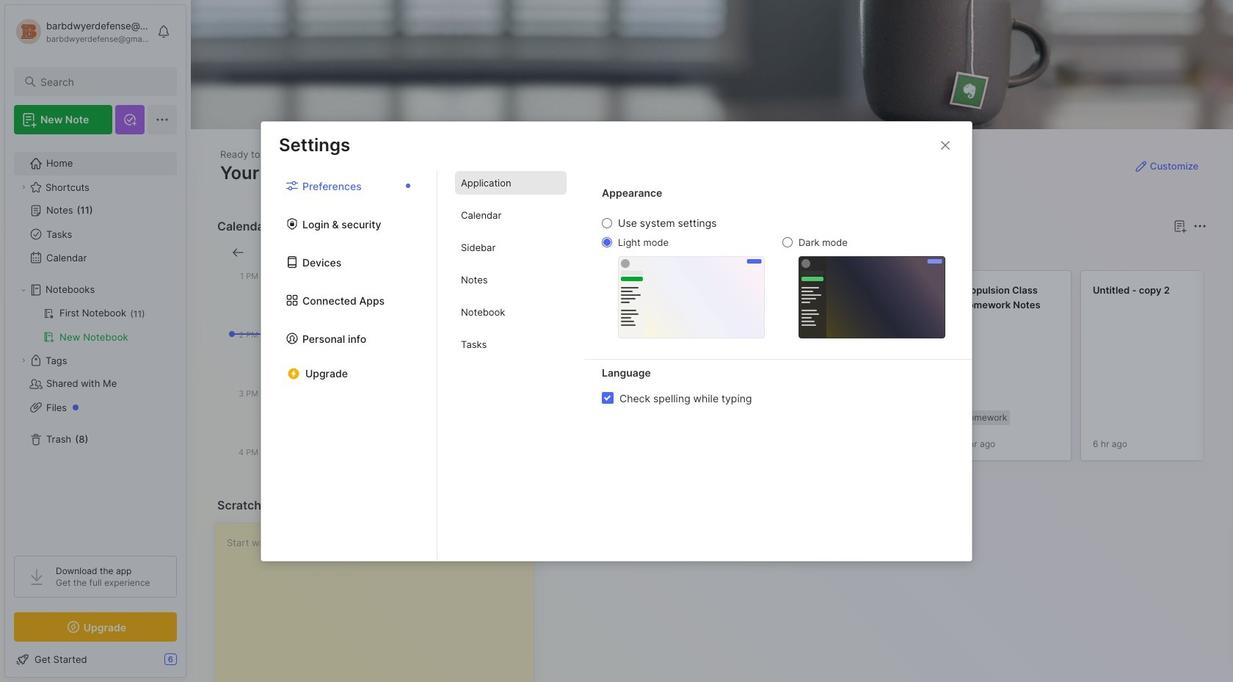Task type: describe. For each thing, give the bounding box(es) containing it.
main element
[[0, 0, 191, 682]]

expand notebooks image
[[19, 286, 28, 294]]

tree inside main element
[[5, 143, 186, 543]]

Search text field
[[40, 75, 164, 89]]

group inside main element
[[14, 302, 176, 349]]

none search field inside main element
[[40, 73, 164, 90]]



Task type: locate. For each thing, give the bounding box(es) containing it.
None radio
[[602, 218, 612, 228], [602, 237, 612, 247], [602, 218, 612, 228], [602, 237, 612, 247]]

tab
[[455, 171, 567, 195], [455, 203, 567, 227], [455, 236, 567, 259], [555, 244, 598, 261], [604, 244, 664, 261], [455, 268, 567, 291], [455, 300, 567, 324], [455, 333, 567, 356]]

None checkbox
[[602, 392, 614, 404]]

None radio
[[783, 237, 793, 247]]

tree
[[5, 143, 186, 543]]

Start writing… text field
[[227, 523, 533, 682]]

option group
[[602, 217, 946, 338]]

tab list
[[261, 171, 438, 561], [438, 171, 584, 561], [555, 244, 1205, 261]]

None search field
[[40, 73, 164, 90]]

expand tags image
[[19, 356, 28, 365]]

close image
[[937, 136, 954, 154]]

group
[[14, 302, 176, 349]]

row group
[[552, 270, 1233, 470]]



Task type: vqa. For each thing, say whether or not it's contained in the screenshot.
Close image
yes



